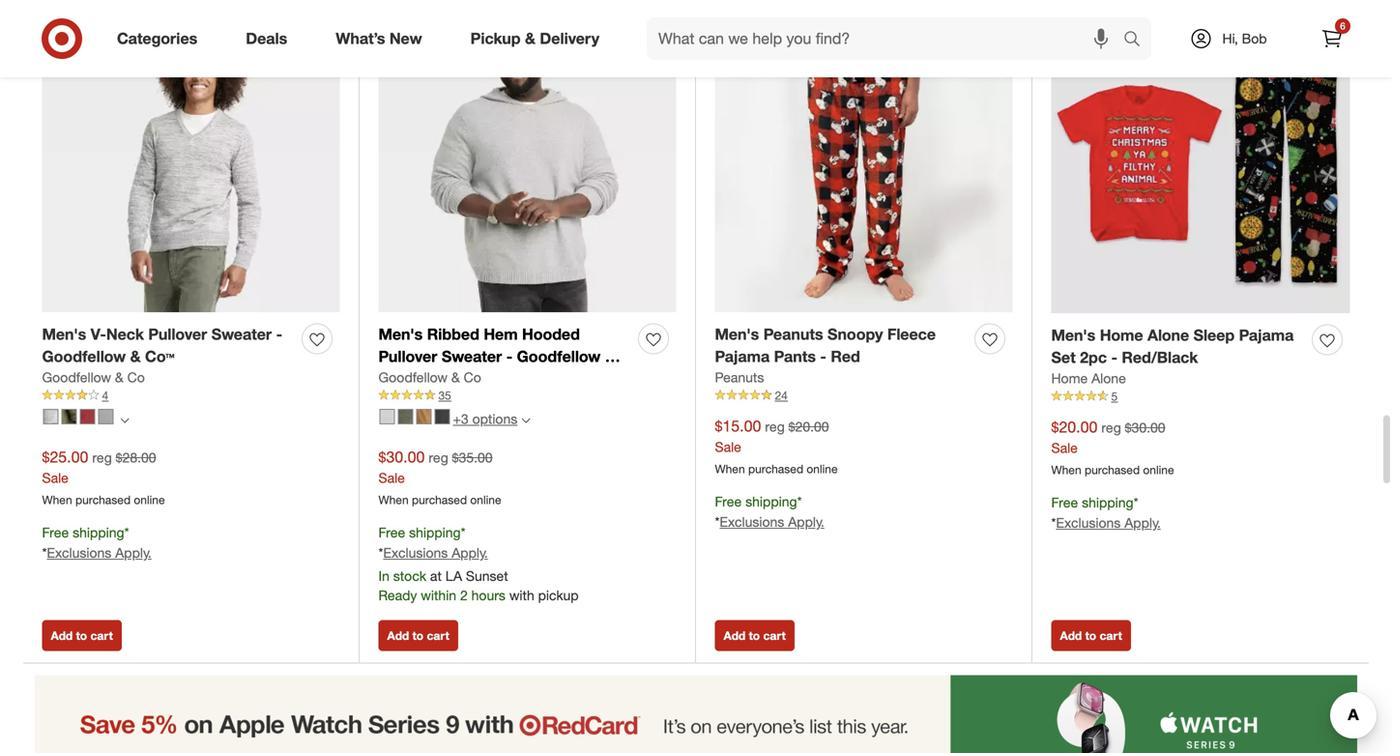 Task type: describe. For each thing, give the bounding box(es) containing it.
add to cart button for $30.00
[[379, 620, 458, 651]]

exclusions apply. link for $25.00
[[47, 545, 152, 561]]

- inside men's v-neck pullover sweater - goodfellow & co™
[[276, 325, 283, 344]]

sale for $25.00
[[42, 469, 69, 486]]

$20.00 reg $30.00 sale when purchased online
[[1052, 418, 1175, 477]]

& right pickup
[[525, 29, 536, 48]]

5 link
[[1052, 388, 1351, 405]]

$15.00 reg $20.00 sale when purchased online
[[715, 417, 838, 476]]

charcoal heathered gray image
[[98, 409, 114, 425]]

alone inside "men's home alone sleep pajama set 2pc - red/black"
[[1148, 326, 1190, 345]]

sleep
[[1194, 326, 1235, 345]]

pickup & delivery
[[471, 29, 600, 48]]

what's new link
[[319, 17, 446, 60]]

men's for men's home alone sleep pajama set 2pc - red/black
[[1052, 326, 1096, 345]]

men's for men's v-neck pullover sweater - goodfellow & co™
[[42, 325, 86, 344]]

men's ribbed hem hooded pullover sweater - goodfellow & co™
[[379, 325, 616, 388]]

goodfellow & co link for ribbed
[[379, 368, 481, 387]]

apply. for $25.00
[[115, 545, 152, 561]]

+3
[[453, 411, 469, 427]]

deals link
[[229, 17, 312, 60]]

all colors + 3 more colors image
[[522, 416, 530, 425]]

pickup
[[538, 587, 579, 604]]

add to cart for $20.00
[[1060, 629, 1123, 643]]

pullover inside men's ribbed hem hooded pullover sweater - goodfellow & co™
[[379, 347, 438, 366]]

$30.00 inside $30.00 reg $35.00 sale when purchased online
[[379, 448, 425, 467]]

& up +3 options "dropdown button"
[[452, 369, 460, 386]]

shipping for $25.00
[[73, 524, 124, 541]]

co™ inside men's v-neck pullover sweater - goodfellow & co™
[[145, 347, 175, 366]]

delivery
[[540, 29, 600, 48]]

deals
[[246, 29, 287, 48]]

red
[[831, 347, 861, 366]]

options
[[473, 411, 518, 427]]

goodfellow & co for v-
[[42, 369, 145, 386]]

men's home alone sleep pajama set 2pc - red/black link
[[1052, 325, 1305, 369]]

free shipping * * exclusions apply. in stock at  la sunset ready within 2 hours with pickup
[[379, 524, 579, 604]]

hem
[[484, 325, 518, 344]]

+3 options
[[453, 411, 518, 427]]

olive green image
[[61, 409, 77, 425]]

to for $25.00
[[76, 629, 87, 643]]

$15.00
[[715, 417, 762, 436]]

all colors image
[[120, 416, 129, 425]]

- inside "men's home alone sleep pajama set 2pc - red/black"
[[1112, 348, 1118, 367]]

search button
[[1115, 17, 1162, 64]]

goodfellow up 4
[[42, 369, 111, 386]]

free for $15.00
[[715, 493, 742, 510]]

ready
[[379, 587, 417, 604]]

home alone link
[[1052, 369, 1127, 388]]

fleece
[[888, 325, 936, 344]]

+3 options button
[[371, 404, 539, 435]]

add for $25.00
[[51, 629, 73, 643]]

within
[[421, 587, 457, 604]]

in
[[379, 568, 390, 585]]

co for goodfellow
[[127, 369, 145, 386]]

0 horizontal spatial home
[[1052, 370, 1088, 387]]

goodfellow up 35
[[379, 369, 448, 386]]

la
[[446, 568, 462, 585]]

online for $30.00
[[470, 493, 502, 507]]

4
[[102, 388, 108, 403]]

free for $25.00
[[42, 524, 69, 541]]

shipping for $20.00
[[1082, 494, 1134, 511]]

what's
[[336, 29, 385, 48]]

cart for $20.00
[[1100, 629, 1123, 643]]

reg for $25.00
[[92, 449, 112, 466]]

goodfellow & co link for v-
[[42, 368, 145, 387]]

hi, bob
[[1223, 30, 1267, 47]]

men's for men's ribbed hem hooded pullover sweater - goodfellow & co™
[[379, 325, 423, 344]]

pajama for men's home alone sleep pajama set 2pc - red/black
[[1240, 326, 1294, 345]]

sale for $20.00
[[1052, 439, 1078, 456]]

sweater inside men's ribbed hem hooded pullover sweater - goodfellow & co™
[[442, 347, 502, 366]]

& inside men's v-neck pullover sweater - goodfellow & co™
[[130, 347, 141, 366]]

exclusions apply. link up at
[[383, 545, 488, 561]]

dark gray image
[[435, 409, 450, 425]]

pajama for men's peanuts snoopy fleece pajama pants - red
[[715, 347, 770, 366]]

sweater inside men's v-neck pullover sweater - goodfellow & co™
[[212, 325, 272, 344]]

shipping for $30.00
[[409, 524, 461, 541]]

online for $25.00
[[134, 493, 165, 507]]

categories
[[117, 29, 198, 48]]

bob
[[1242, 30, 1267, 47]]

search
[[1115, 31, 1162, 50]]

peanuts link
[[715, 368, 764, 387]]

advertisement region
[[23, 676, 1369, 753]]

35 link
[[379, 387, 677, 404]]

$25.00 reg $28.00 sale when purchased online
[[42, 448, 165, 507]]

when for $15.00
[[715, 462, 745, 476]]

peanuts inside men's peanuts snoopy fleece pajama pants - red
[[764, 325, 824, 344]]

6 link
[[1311, 17, 1354, 60]]

cart for $25.00
[[90, 629, 113, 643]]

when for $25.00
[[42, 493, 72, 507]]

What can we help you find? suggestions appear below search field
[[647, 17, 1129, 60]]

purchased for $15.00
[[749, 462, 804, 476]]

purchased for $20.00
[[1085, 463, 1140, 477]]

men's peanuts snoopy fleece pajama pants - red link
[[715, 324, 968, 368]]

reg for $20.00
[[1102, 419, 1122, 436]]

snoopy
[[828, 325, 883, 344]]

men's v-neck pullover sweater - goodfellow & co™
[[42, 325, 283, 366]]

add to cart button for $20.00
[[1052, 620, 1131, 651]]

online for $15.00
[[807, 462, 838, 476]]

goodfellow inside men's v-neck pullover sweater - goodfellow & co™
[[42, 347, 126, 366]]

hooded
[[522, 325, 580, 344]]



Task type: locate. For each thing, give the bounding box(es) containing it.
$20.00 inside $15.00 reg $20.00 sale when purchased online
[[789, 418, 829, 435]]

$28.00
[[116, 449, 156, 466]]

exclusions inside free shipping * * exclusions apply. in stock at  la sunset ready within 2 hours with pickup
[[383, 545, 448, 561]]

1 add to cart button from the left
[[42, 620, 122, 651]]

alone up 5 on the bottom of page
[[1092, 370, 1127, 387]]

1 horizontal spatial goodfellow & co
[[379, 369, 481, 386]]

0 horizontal spatial $30.00
[[379, 448, 425, 467]]

reg inside $20.00 reg $30.00 sale when purchased online
[[1102, 419, 1122, 436]]

0 vertical spatial pajama
[[1240, 326, 1294, 345]]

ribbed
[[427, 325, 480, 344]]

online down 5 link
[[1144, 463, 1175, 477]]

v-
[[91, 325, 106, 344]]

0 horizontal spatial alone
[[1092, 370, 1127, 387]]

goodfellow & co up 4
[[42, 369, 145, 386]]

reg down 5 on the bottom of page
[[1102, 419, 1122, 436]]

apply. down $15.00 reg $20.00 sale when purchased online
[[788, 514, 825, 531]]

all colors + 3 more colors element
[[522, 413, 530, 425]]

alone up red/black
[[1148, 326, 1190, 345]]

sunset
[[466, 568, 508, 585]]

free shipping * * exclusions apply.
[[715, 493, 825, 531], [1052, 494, 1161, 531], [42, 524, 152, 561]]

-
[[276, 325, 283, 344], [506, 347, 513, 366], [821, 347, 827, 366], [1112, 348, 1118, 367]]

purchased inside "$25.00 reg $28.00 sale when purchased online"
[[75, 493, 131, 507]]

1 vertical spatial pajama
[[715, 347, 770, 366]]

free shipping * * exclusions apply. down $15.00 reg $20.00 sale when purchased online
[[715, 493, 825, 531]]

- inside men's ribbed hem hooded pullover sweater - goodfellow & co™
[[506, 347, 513, 366]]

reg for $30.00
[[429, 449, 448, 466]]

add to cart for $15.00
[[724, 629, 786, 643]]

hours
[[472, 587, 506, 604]]

apply. down "$25.00 reg $28.00 sale when purchased online"
[[115, 545, 152, 561]]

cart for $15.00
[[764, 629, 786, 643]]

$20.00
[[1052, 418, 1098, 437], [789, 418, 829, 435]]

co down men's v-neck pullover sweater - goodfellow & co™ at the top
[[127, 369, 145, 386]]

categories link
[[101, 17, 222, 60]]

home up 2pc
[[1100, 326, 1144, 345]]

*
[[797, 493, 802, 510], [1134, 494, 1139, 511], [715, 514, 720, 531], [1052, 515, 1057, 531], [124, 524, 129, 541], [461, 524, 466, 541], [42, 545, 47, 561], [379, 545, 383, 561]]

reg left $28.00
[[92, 449, 112, 466]]

goodfellow & co up 35
[[379, 369, 481, 386]]

when for $20.00
[[1052, 463, 1082, 477]]

all colors element
[[120, 413, 129, 425]]

3 add to cart from the left
[[724, 629, 786, 643]]

co™ up light gray icon at the left of page
[[379, 369, 408, 388]]

purchased
[[749, 462, 804, 476], [1085, 463, 1140, 477], [75, 493, 131, 507], [412, 493, 467, 507]]

online down $28.00
[[134, 493, 165, 507]]

2 goodfellow & co link from the left
[[379, 368, 481, 387]]

0 horizontal spatial pajama
[[715, 347, 770, 366]]

when inside $20.00 reg $30.00 sale when purchased online
[[1052, 463, 1082, 477]]

add to cart for $30.00
[[387, 629, 450, 643]]

sale down $25.00
[[42, 469, 69, 486]]

1 add from the left
[[51, 629, 73, 643]]

shipping up at
[[409, 524, 461, 541]]

online down $35.00
[[470, 493, 502, 507]]

shipping down $20.00 reg $30.00 sale when purchased online
[[1082, 494, 1134, 511]]

2 add to cart button from the left
[[379, 620, 458, 651]]

sweater
[[212, 325, 272, 344], [442, 347, 502, 366]]

men's left 'ribbed'
[[379, 325, 423, 344]]

apply.
[[788, 514, 825, 531], [1125, 515, 1161, 531], [115, 545, 152, 561], [452, 545, 488, 561]]

pullover inside men's v-neck pullover sweater - goodfellow & co™
[[148, 325, 207, 344]]

1 horizontal spatial co
[[464, 369, 481, 386]]

reg for $15.00
[[765, 418, 785, 435]]

sweater down 'ribbed'
[[442, 347, 502, 366]]

online
[[807, 462, 838, 476], [1144, 463, 1175, 477], [134, 493, 165, 507], [470, 493, 502, 507]]

men's inside men's v-neck pullover sweater - goodfellow & co™
[[42, 325, 86, 344]]

0 vertical spatial $30.00
[[1125, 419, 1166, 436]]

reg
[[765, 418, 785, 435], [1102, 419, 1122, 436], [92, 449, 112, 466], [429, 449, 448, 466]]

men's left v-
[[42, 325, 86, 344]]

free down "$25.00 reg $28.00 sale when purchased online"
[[42, 524, 69, 541]]

online for $20.00
[[1144, 463, 1175, 477]]

& down neck
[[130, 347, 141, 366]]

exclusions
[[720, 514, 785, 531], [1057, 515, 1121, 531], [47, 545, 112, 561], [383, 545, 448, 561]]

sale inside $15.00 reg $20.00 sale when purchased online
[[715, 438, 742, 455]]

goodfellow & co link
[[42, 368, 145, 387], [379, 368, 481, 387]]

online down 24 link
[[807, 462, 838, 476]]

men's home alone sleep pajama set 2pc - red/black image
[[1052, 15, 1351, 314], [1052, 15, 1351, 314]]

purchased down $28.00
[[75, 493, 131, 507]]

1 horizontal spatial alone
[[1148, 326, 1190, 345]]

2
[[460, 587, 468, 604]]

what's new
[[336, 29, 422, 48]]

men's home alone sleep pajama set 2pc - red/black
[[1052, 326, 1294, 367]]

men's ribbed hem hooded pullover sweater - goodfellow & co™ image
[[379, 15, 677, 313], [379, 15, 677, 313]]

$20.00 down home alone link
[[1052, 418, 1098, 437]]

purchased inside $30.00 reg $35.00 sale when purchased online
[[412, 493, 467, 507]]

1 horizontal spatial co™
[[379, 369, 408, 388]]

0 vertical spatial co™
[[145, 347, 175, 366]]

goodfellow & co
[[42, 369, 145, 386], [379, 369, 481, 386]]

sweater up "4" link
[[212, 325, 272, 344]]

co™ up "4" link
[[145, 347, 175, 366]]

pajama
[[1240, 326, 1294, 345], [715, 347, 770, 366]]

peanuts up pants
[[764, 325, 824, 344]]

2 to from the left
[[413, 629, 424, 643]]

2 goodfellow & co from the left
[[379, 369, 481, 386]]

red image
[[80, 409, 95, 425]]

add to cart button for $15.00
[[715, 620, 795, 651]]

1 co from the left
[[127, 369, 145, 386]]

pajama inside men's peanuts snoopy fleece pajama pants - red
[[715, 347, 770, 366]]

add for $30.00
[[387, 629, 409, 643]]

exclusions down $15.00 reg $20.00 sale when purchased online
[[720, 514, 785, 531]]

1 vertical spatial pullover
[[379, 347, 438, 366]]

stock
[[393, 568, 427, 585]]

free up the in
[[379, 524, 405, 541]]

exclusions apply. link down "$25.00 reg $28.00 sale when purchased online"
[[47, 545, 152, 561]]

men's inside "men's home alone sleep pajama set 2pc - red/black"
[[1052, 326, 1096, 345]]

$30.00 down 5 link
[[1125, 419, 1166, 436]]

cart
[[90, 629, 113, 643], [427, 629, 450, 643], [764, 629, 786, 643], [1100, 629, 1123, 643]]

shipping inside free shipping * * exclusions apply. in stock at  la sunset ready within 2 hours with pickup
[[409, 524, 461, 541]]

24
[[775, 388, 788, 403]]

light gray image
[[380, 409, 395, 425]]

when inside $15.00 reg $20.00 sale when purchased online
[[715, 462, 745, 476]]

men's up peanuts link
[[715, 325, 759, 344]]

free down $20.00 reg $30.00 sale when purchased online
[[1052, 494, 1079, 511]]

&
[[525, 29, 536, 48], [130, 347, 141, 366], [605, 347, 616, 366], [115, 369, 124, 386], [452, 369, 460, 386]]

add
[[51, 629, 73, 643], [387, 629, 409, 643], [724, 629, 746, 643], [1060, 629, 1082, 643]]

online inside $15.00 reg $20.00 sale when purchased online
[[807, 462, 838, 476]]

home inside "men's home alone sleep pajama set 2pc - red/black"
[[1100, 326, 1144, 345]]

0 vertical spatial sweater
[[212, 325, 272, 344]]

3 to from the left
[[749, 629, 760, 643]]

1 goodfellow & co link from the left
[[42, 368, 145, 387]]

4 cart from the left
[[1100, 629, 1123, 643]]

0 horizontal spatial co
[[127, 369, 145, 386]]

exclusions up stock
[[383, 545, 448, 561]]

reg down 24
[[765, 418, 785, 435]]

apply. for $15.00
[[788, 514, 825, 531]]

sale down home alone link
[[1052, 439, 1078, 456]]

3 add from the left
[[724, 629, 746, 643]]

at
[[430, 568, 442, 585]]

men's
[[42, 325, 86, 344], [379, 325, 423, 344], [715, 325, 759, 344], [1052, 326, 1096, 345]]

when down $25.00
[[42, 493, 72, 507]]

free inside free shipping * * exclusions apply. in stock at  la sunset ready within 2 hours with pickup
[[379, 524, 405, 541]]

purchased down $15.00
[[749, 462, 804, 476]]

add to cart
[[51, 629, 113, 643], [387, 629, 450, 643], [724, 629, 786, 643], [1060, 629, 1123, 643]]

neck
[[106, 325, 144, 344]]

gray image
[[43, 409, 59, 425]]

$20.00 down 24 link
[[789, 418, 829, 435]]

pullover
[[148, 325, 207, 344], [379, 347, 438, 366]]

when inside $30.00 reg $35.00 sale when purchased online
[[379, 493, 409, 507]]

35
[[439, 388, 452, 403]]

online inside $30.00 reg $35.00 sale when purchased online
[[470, 493, 502, 507]]

1 vertical spatial co™
[[379, 369, 408, 388]]

sale inside "$25.00 reg $28.00 sale when purchased online"
[[42, 469, 69, 486]]

$30.00 inside $20.00 reg $30.00 sale when purchased online
[[1125, 419, 1166, 436]]

& up all colors element
[[115, 369, 124, 386]]

$30.00 reg $35.00 sale when purchased online
[[379, 448, 502, 507]]

4 add to cart button from the left
[[1052, 620, 1131, 651]]

$35.00
[[452, 449, 493, 466]]

reg inside "$25.00 reg $28.00 sale when purchased online"
[[92, 449, 112, 466]]

hi,
[[1223, 30, 1239, 47]]

1 vertical spatial peanuts
[[715, 369, 764, 386]]

men's peanuts snoopy fleece pajama pants - red
[[715, 325, 936, 366]]

4 link
[[42, 387, 340, 404]]

shipping down $15.00 reg $20.00 sale when purchased online
[[746, 493, 797, 510]]

exclusions for $20.00
[[1057, 515, 1121, 531]]

red/black
[[1122, 348, 1199, 367]]

2 add from the left
[[387, 629, 409, 643]]

exclusions apply. link
[[720, 514, 825, 531], [1057, 515, 1161, 531], [47, 545, 152, 561], [383, 545, 488, 561]]

home alone
[[1052, 370, 1127, 387]]

pants
[[774, 347, 816, 366]]

0 vertical spatial home
[[1100, 326, 1144, 345]]

to for $30.00
[[413, 629, 424, 643]]

to for $20.00
[[1086, 629, 1097, 643]]

goodfellow down hooded
[[517, 347, 601, 366]]

free shipping * * exclusions apply. down $20.00 reg $30.00 sale when purchased online
[[1052, 494, 1161, 531]]

co up the +3
[[464, 369, 481, 386]]

reg inside $30.00 reg $35.00 sale when purchased online
[[429, 449, 448, 466]]

0 horizontal spatial free shipping * * exclusions apply.
[[42, 524, 152, 561]]

$25.00
[[42, 448, 88, 467]]

1 goodfellow & co from the left
[[42, 369, 145, 386]]

goodfellow & co link up 35
[[379, 368, 481, 387]]

pullover right neck
[[148, 325, 207, 344]]

purchased for $25.00
[[75, 493, 131, 507]]

with
[[510, 587, 535, 604]]

home down set on the right top
[[1052, 370, 1088, 387]]

apply. for $30.00
[[452, 545, 488, 561]]

apply. up la
[[452, 545, 488, 561]]

men's inside men's ribbed hem hooded pullover sweater - goodfellow & co™
[[379, 325, 423, 344]]

shipping
[[746, 493, 797, 510], [1082, 494, 1134, 511], [73, 524, 124, 541], [409, 524, 461, 541]]

online inside $20.00 reg $30.00 sale when purchased online
[[1144, 463, 1175, 477]]

co™ inside men's ribbed hem hooded pullover sweater - goodfellow & co™
[[379, 369, 408, 388]]

& inside men's ribbed hem hooded pullover sweater - goodfellow & co™
[[605, 347, 616, 366]]

apply. for $20.00
[[1125, 515, 1161, 531]]

men's up set on the right top
[[1052, 326, 1096, 345]]

purchased for $30.00
[[412, 493, 467, 507]]

sale down $15.00
[[715, 438, 742, 455]]

2 horizontal spatial free shipping * * exclusions apply.
[[1052, 494, 1161, 531]]

pickup
[[471, 29, 521, 48]]

free shipping * * exclusions apply. down "$25.00 reg $28.00 sale when purchased online"
[[42, 524, 152, 561]]

3 cart from the left
[[764, 629, 786, 643]]

$20.00 inside $20.00 reg $30.00 sale when purchased online
[[1052, 418, 1098, 437]]

exclusions apply. link down $15.00 reg $20.00 sale when purchased online
[[720, 514, 825, 531]]

1 horizontal spatial free shipping * * exclusions apply.
[[715, 493, 825, 531]]

reg inside $15.00 reg $20.00 sale when purchased online
[[765, 418, 785, 435]]

purchased down 5 on the bottom of page
[[1085, 463, 1140, 477]]

0 horizontal spatial sweater
[[212, 325, 272, 344]]

cart for $30.00
[[427, 629, 450, 643]]

exclusions apply. link for $20.00
[[1057, 515, 1161, 531]]

men's v-neck pullover sweater - goodfellow & co™ link
[[42, 324, 294, 368]]

5
[[1112, 389, 1118, 404]]

men's for men's peanuts snoopy fleece pajama pants - red
[[715, 325, 759, 344]]

24 link
[[715, 387, 1013, 404]]

add to cart button
[[42, 620, 122, 651], [379, 620, 458, 651], [715, 620, 795, 651], [1052, 620, 1131, 651]]

free shipping * * exclusions apply. for $25.00
[[42, 524, 152, 561]]

- inside men's peanuts snoopy fleece pajama pants - red
[[821, 347, 827, 366]]

men's inside men's peanuts snoopy fleece pajama pants - red
[[715, 325, 759, 344]]

1 horizontal spatial goodfellow & co link
[[379, 368, 481, 387]]

pickup & delivery link
[[454, 17, 624, 60]]

shipping down "$25.00 reg $28.00 sale when purchased online"
[[73, 524, 124, 541]]

$30.00 down the picnic green icon
[[379, 448, 425, 467]]

4 add from the left
[[1060, 629, 1082, 643]]

1 horizontal spatial $20.00
[[1052, 418, 1098, 437]]

4 add to cart from the left
[[1060, 629, 1123, 643]]

peanuts up $15.00
[[715, 369, 764, 386]]

when up the in
[[379, 493, 409, 507]]

0 horizontal spatial goodfellow & co link
[[42, 368, 145, 387]]

exclusions apply. link for $15.00
[[720, 514, 825, 531]]

pajama right sleep
[[1240, 326, 1294, 345]]

exclusions down "$25.00 reg $28.00 sale when purchased online"
[[47, 545, 112, 561]]

1 horizontal spatial pajama
[[1240, 326, 1294, 345]]

home
[[1100, 326, 1144, 345], [1052, 370, 1088, 387]]

0 vertical spatial alone
[[1148, 326, 1190, 345]]

goodfellow & co for ribbed
[[379, 369, 481, 386]]

sale inside $30.00 reg $35.00 sale when purchased online
[[379, 469, 405, 486]]

to for $15.00
[[749, 629, 760, 643]]

6
[[1341, 20, 1346, 32]]

sale for $15.00
[[715, 438, 742, 455]]

exclusions for $25.00
[[47, 545, 112, 561]]

sale
[[715, 438, 742, 455], [1052, 439, 1078, 456], [42, 469, 69, 486], [379, 469, 405, 486]]

men's peanuts snoopy fleece pajama pants - red image
[[715, 15, 1013, 313], [715, 15, 1013, 313]]

purchased inside $20.00 reg $30.00 sale when purchased online
[[1085, 463, 1140, 477]]

pajama up peanuts link
[[715, 347, 770, 366]]

free for $30.00
[[379, 524, 405, 541]]

add for $15.00
[[724, 629, 746, 643]]

when down home alone link
[[1052, 463, 1082, 477]]

set
[[1052, 348, 1076, 367]]

purchased down $35.00
[[412, 493, 467, 507]]

0 horizontal spatial $20.00
[[789, 418, 829, 435]]

online inside "$25.00 reg $28.00 sale when purchased online"
[[134, 493, 165, 507]]

add for $20.00
[[1060, 629, 1082, 643]]

1 vertical spatial alone
[[1092, 370, 1127, 387]]

1 to from the left
[[76, 629, 87, 643]]

exclusions apply. link down $20.00 reg $30.00 sale when purchased online
[[1057, 515, 1161, 531]]

1 horizontal spatial $30.00
[[1125, 419, 1166, 436]]

pajama inside "men's home alone sleep pajama set 2pc - red/black"
[[1240, 326, 1294, 345]]

add to cart button for $25.00
[[42, 620, 122, 651]]

free shipping * * exclusions apply. for $20.00
[[1052, 494, 1161, 531]]

2 cart from the left
[[427, 629, 450, 643]]

sale down light gray icon at the left of page
[[379, 469, 405, 486]]

1 vertical spatial home
[[1052, 370, 1088, 387]]

when for $30.00
[[379, 493, 409, 507]]

shipping for $15.00
[[746, 493, 797, 510]]

2 add to cart from the left
[[387, 629, 450, 643]]

1 horizontal spatial pullover
[[379, 347, 438, 366]]

free down $15.00 reg $20.00 sale when purchased online
[[715, 493, 742, 510]]

tan image
[[416, 409, 432, 425]]

& up 35 link
[[605, 347, 616, 366]]

co™
[[145, 347, 175, 366], [379, 369, 408, 388]]

apply. inside free shipping * * exclusions apply. in stock at  la sunset ready within 2 hours with pickup
[[452, 545, 488, 561]]

0 vertical spatial pullover
[[148, 325, 207, 344]]

new
[[390, 29, 422, 48]]

co for -
[[464, 369, 481, 386]]

exclusions for $15.00
[[720, 514, 785, 531]]

men's ribbed hem hooded pullover sweater - goodfellow & co™ link
[[379, 324, 631, 388]]

reg left $35.00
[[429, 449, 448, 466]]

2pc
[[1080, 348, 1107, 367]]

sale inside $20.00 reg $30.00 sale when purchased online
[[1052, 439, 1078, 456]]

free shipping * * exclusions apply. for $15.00
[[715, 493, 825, 531]]

picnic green image
[[398, 409, 413, 425]]

1 horizontal spatial home
[[1100, 326, 1144, 345]]

0 horizontal spatial co™
[[145, 347, 175, 366]]

when down $15.00
[[715, 462, 745, 476]]

0 horizontal spatial goodfellow & co
[[42, 369, 145, 386]]

exclusions down $20.00 reg $30.00 sale when purchased online
[[1057, 515, 1121, 531]]

sale for $30.00
[[379, 469, 405, 486]]

pullover down 'ribbed'
[[379, 347, 438, 366]]

goodfellow down v-
[[42, 347, 126, 366]]

1 horizontal spatial sweater
[[442, 347, 502, 366]]

when
[[715, 462, 745, 476], [1052, 463, 1082, 477], [42, 493, 72, 507], [379, 493, 409, 507]]

$30.00
[[1125, 419, 1166, 436], [379, 448, 425, 467]]

alone
[[1148, 326, 1190, 345], [1092, 370, 1127, 387]]

add to cart for $25.00
[[51, 629, 113, 643]]

goodfellow
[[42, 347, 126, 366], [517, 347, 601, 366], [42, 369, 111, 386], [379, 369, 448, 386]]

1 cart from the left
[[90, 629, 113, 643]]

3 add to cart button from the left
[[715, 620, 795, 651]]

free
[[715, 493, 742, 510], [1052, 494, 1079, 511], [42, 524, 69, 541], [379, 524, 405, 541]]

4 to from the left
[[1086, 629, 1097, 643]]

co
[[127, 369, 145, 386], [464, 369, 481, 386]]

when inside "$25.00 reg $28.00 sale when purchased online"
[[42, 493, 72, 507]]

1 add to cart from the left
[[51, 629, 113, 643]]

men's v-neck pullover sweater - goodfellow & co™ image
[[42, 15, 340, 313], [42, 15, 340, 313]]

0 horizontal spatial pullover
[[148, 325, 207, 344]]

2 co from the left
[[464, 369, 481, 386]]

apply. down $20.00 reg $30.00 sale when purchased online
[[1125, 515, 1161, 531]]

goodfellow inside men's ribbed hem hooded pullover sweater - goodfellow & co™
[[517, 347, 601, 366]]

purchased inside $15.00 reg $20.00 sale when purchased online
[[749, 462, 804, 476]]

1 vertical spatial sweater
[[442, 347, 502, 366]]

1 vertical spatial $30.00
[[379, 448, 425, 467]]

goodfellow & co link up 4
[[42, 368, 145, 387]]

0 vertical spatial peanuts
[[764, 325, 824, 344]]

free for $20.00
[[1052, 494, 1079, 511]]

exclusions for $30.00
[[383, 545, 448, 561]]



Task type: vqa. For each thing, say whether or not it's contained in the screenshot.
to
yes



